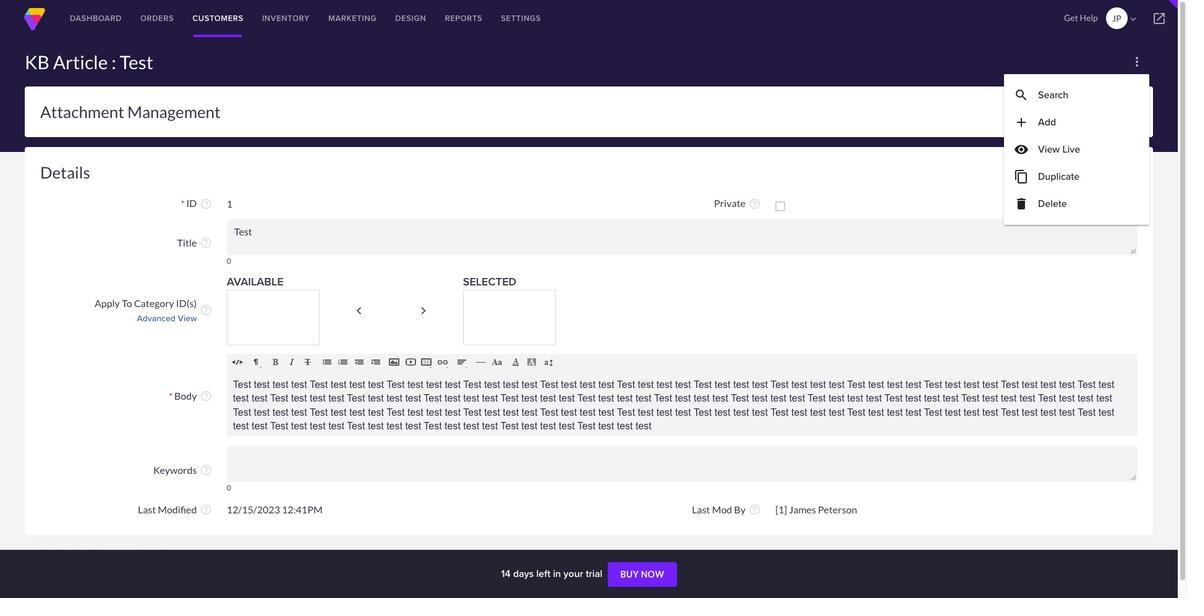 Task type: vqa. For each thing, say whether or not it's contained in the screenshot.
Site
no



Task type: locate. For each thing, give the bounding box(es) containing it.
0 up 12/15/2023 12:41pm on the left of the page
[[227, 484, 231, 493]]

2 last from the left
[[692, 504, 710, 515]]

1 horizontal spatial last
[[692, 504, 710, 515]]

14
[[501, 567, 511, 581]]

help_outline right id
[[200, 198, 212, 210]]

attachment
[[40, 102, 124, 122]]

1 horizontal spatial view
[[1038, 142, 1060, 156]]

visibility
[[1014, 142, 1029, 157]]

14 days left in your trial
[[501, 567, 605, 581]]

0 up available at the left of page
[[227, 256, 231, 266]]

0 vertical spatial *
[[181, 199, 184, 209]]

help_outline right title
[[200, 237, 212, 249]]

keywords
[[153, 464, 197, 476]]

in
[[553, 567, 561, 581]]

view inside apply to category id(s) advanced view help_outline
[[178, 312, 197, 324]]

view left live
[[1038, 142, 1060, 156]]

next
[[404, 319, 463, 333]]

help_outline right by
[[749, 504, 761, 516]]

12/15/2023 left "12:41pm"
[[227, 504, 280, 516]]

james
[[789, 504, 816, 516], [173, 548, 197, 558]]

help_outline right private
[[749, 198, 761, 210]]

view down the id(s)
[[178, 312, 197, 324]]

help_outline right modified
[[200, 504, 212, 516]]

by
[[734, 504, 746, 515]]

dashboard
[[70, 12, 122, 24]]

help_outline
[[200, 198, 212, 210], [749, 198, 761, 210], [200, 237, 212, 249], [200, 304, 212, 317], [200, 390, 212, 402], [200, 464, 212, 477], [200, 504, 212, 516], [749, 504, 761, 516]]

0 for title help_outline
[[227, 256, 231, 266]]

0 horizontal spatial 12/15/2023
[[63, 548, 109, 558]]

*
[[181, 199, 184, 209], [169, 391, 172, 402]]

0 vertical spatial 0
[[227, 256, 231, 266]]

0 horizontal spatial *
[[169, 391, 172, 402]]

1 vertical spatial *
[[169, 391, 172, 402]]

[1]
[[775, 504, 787, 516]]

james right [1]
[[789, 504, 816, 516]]

12/15/2023 left 12:41:00
[[63, 548, 109, 558]]

id(s)
[[176, 297, 197, 309]]

1 last from the left
[[138, 504, 156, 515]]


[[1152, 11, 1167, 26]]

* inside * id help_outline
[[181, 199, 184, 209]]

12:41:00
[[111, 548, 145, 558]]

help_outline right the id(s)
[[200, 304, 212, 317]]

last left modified
[[138, 504, 156, 515]]

* for * id help_outline
[[181, 199, 184, 209]]

* inside "* body help_outline"
[[169, 391, 172, 402]]

last inside last mod by help_outline
[[692, 504, 710, 515]]

reports
[[445, 12, 482, 24]]

dashboard link
[[61, 0, 131, 37]]

available
[[227, 274, 284, 290]]

help_outline right body
[[200, 390, 212, 402]]

modified
[[158, 504, 197, 515]]

help_outline inside "keywords help_outline"
[[200, 464, 212, 477]]

more_vert button
[[1125, 49, 1149, 74]]

james right by
[[173, 548, 197, 558]]

None text field
[[227, 447, 1138, 482]]

* left body
[[169, 391, 172, 402]]

help_outline inside apply to category id(s) advanced view help_outline
[[200, 304, 212, 317]]

0 horizontal spatial james
[[173, 548, 197, 558]]

1 horizontal spatial james
[[789, 504, 816, 516]]

1 vertical spatial james
[[173, 548, 197, 558]]

peterson
[[818, 504, 857, 516], [198, 548, 233, 558]]

[1] james peterson
[[775, 504, 857, 516]]

peterson right by
[[198, 548, 233, 558]]

private
[[714, 197, 746, 209]]

add
[[1014, 115, 1029, 130]]

help_outline inside last mod by help_outline
[[749, 504, 761, 516]]

delete
[[1014, 197, 1029, 211]]

test test test test test test test test test test test test test test test test test test test test test test test test test test test test test test test test test test test test test test test test test test test test test test test test test test test test test test test test test test test test test test test test test test test test test test test test test test test test test test test test test test test test test test test test test test test test test test test test test test test test test test test test test test test test test test test test test test test test test test test test test test test test test test test test test test test test test test test test test test test test test test test test test test test test test test test test test test test test test test test test
[[233, 379, 1114, 432]]

0
[[227, 256, 231, 266], [227, 484, 231, 493]]

:
[[111, 51, 116, 73]]

1 vertical spatial view
[[178, 312, 197, 324]]

by
[[162, 548, 171, 558]]

2 0 from the top
[[227, 484, 231, 493]]

last
[[138, 504, 156, 515], [692, 504, 710, 515]]

now
[[641, 570, 664, 580]]

test
[[120, 51, 153, 73], [233, 379, 251, 390], [310, 379, 328, 390], [387, 379, 405, 390], [463, 379, 481, 390], [540, 379, 558, 390], [617, 379, 635, 390], [694, 379, 712, 390], [770, 379, 789, 390], [847, 379, 865, 390], [924, 379, 942, 390], [1001, 379, 1019, 390], [1078, 379, 1096, 390], [270, 393, 288, 404], [347, 393, 365, 404], [424, 393, 442, 404], [500, 393, 519, 404], [577, 393, 595, 404], [654, 393, 672, 404], [731, 393, 749, 404], [808, 393, 826, 404], [884, 393, 903, 404], [961, 393, 979, 404], [1038, 393, 1056, 404], [233, 407, 251, 418], [310, 407, 328, 418], [387, 407, 405, 418], [463, 407, 481, 418], [540, 407, 558, 418], [617, 407, 635, 418], [694, 407, 712, 418], [770, 407, 789, 418], [847, 407, 865, 418], [924, 407, 942, 418], [1001, 407, 1019, 418], [1078, 407, 1096, 418], [270, 421, 288, 432], [347, 421, 365, 432], [424, 421, 442, 432], [500, 421, 519, 432], [577, 421, 595, 432]]

1 vertical spatial peterson
[[198, 548, 233, 558]]

0 horizontal spatial last
[[138, 504, 156, 515]]

details
[[40, 163, 90, 182]]

next link
[[391, 297, 463, 333]]

help_outline right keywords at the left of the page
[[200, 464, 212, 477]]

get
[[1064, 12, 1078, 23]]

orders
[[140, 12, 174, 24]]

peterson right [1]
[[818, 504, 857, 516]]

Test text field
[[227, 219, 1138, 255]]

view
[[1038, 142, 1060, 156], [178, 312, 197, 324]]

last inside last modified help_outline
[[138, 504, 156, 515]]

12/15/2023
[[227, 504, 280, 516], [63, 548, 109, 558]]

0 for keywords help_outline
[[227, 484, 231, 493]]

0 horizontal spatial view
[[178, 312, 197, 324]]

advanced
[[137, 312, 176, 324]]

content_copy
[[1014, 169, 1029, 184]]

1 horizontal spatial 12/15/2023
[[227, 504, 280, 516]]

1 0 from the top
[[227, 256, 231, 266]]

* left id
[[181, 199, 184, 209]]

12:41pm
[[282, 504, 323, 516]]

marketing
[[328, 12, 377, 24]]

search
[[1038, 88, 1068, 102]]

1 vertical spatial 0
[[227, 484, 231, 493]]

test
[[254, 379, 270, 390], [272, 379, 288, 390], [291, 379, 307, 390], [331, 379, 347, 390], [349, 379, 365, 390], [368, 379, 384, 390], [407, 379, 423, 390], [426, 379, 442, 390], [445, 379, 461, 390], [484, 379, 500, 390], [503, 379, 519, 390], [522, 379, 538, 390], [561, 379, 577, 390], [580, 379, 596, 390], [598, 379, 614, 390], [638, 379, 654, 390], [656, 379, 672, 390], [675, 379, 691, 390], [715, 379, 730, 390], [733, 379, 749, 390], [752, 379, 768, 390], [791, 379, 807, 390], [810, 379, 826, 390], [829, 379, 845, 390], [868, 379, 884, 390], [887, 379, 903, 390], [906, 379, 921, 390], [945, 379, 961, 390], [964, 379, 980, 390], [982, 379, 998, 390], [1022, 379, 1038, 390], [1040, 379, 1056, 390], [1059, 379, 1075, 390], [1098, 379, 1114, 390], [233, 393, 249, 404], [252, 393, 268, 404], [291, 393, 307, 404], [310, 393, 326, 404], [328, 393, 344, 404], [368, 393, 384, 404], [387, 393, 402, 404], [405, 393, 421, 404], [445, 393, 461, 404], [463, 393, 479, 404], [482, 393, 498, 404], [521, 393, 537, 404], [540, 393, 556, 404], [559, 393, 575, 404], [598, 393, 614, 404], [617, 393, 633, 404], [636, 393, 652, 404], [675, 393, 691, 404], [694, 393, 710, 404], [712, 393, 728, 404], [752, 393, 768, 404], [770, 393, 786, 404], [789, 393, 805, 404], [829, 393, 844, 404], [847, 393, 863, 404], [866, 393, 882, 404], [905, 393, 921, 404], [924, 393, 940, 404], [943, 393, 959, 404], [982, 393, 998, 404], [1001, 393, 1017, 404], [1020, 393, 1035, 404], [1059, 393, 1075, 404], [1078, 393, 1094, 404], [1096, 393, 1112, 404], [254, 407, 270, 418], [272, 407, 288, 418], [291, 407, 307, 418], [331, 407, 347, 418], [349, 407, 365, 418], [368, 407, 384, 418], [407, 407, 423, 418], [426, 407, 442, 418], [445, 407, 461, 418], [484, 407, 500, 418], [503, 407, 519, 418], [522, 407, 538, 418], [561, 407, 577, 418], [580, 407, 596, 418], [598, 407, 614, 418], [638, 407, 654, 418], [656, 407, 672, 418], [675, 407, 691, 418], [715, 407, 730, 418], [733, 407, 749, 418], [752, 407, 768, 418], [791, 407, 807, 418], [810, 407, 826, 418], [829, 407, 845, 418], [868, 407, 884, 418], [887, 407, 903, 418], [906, 407, 921, 418], [945, 407, 961, 418], [964, 407, 980, 418], [982, 407, 998, 418], [1022, 407, 1038, 418], [1040, 407, 1056, 418], [1059, 407, 1075, 418], [1098, 407, 1114, 418], [233, 421, 249, 432], [252, 421, 268, 432], [291, 421, 307, 432], [310, 421, 326, 432], [328, 421, 344, 432], [368, 421, 384, 432], [387, 421, 402, 432], [405, 421, 421, 432], [445, 421, 461, 432], [463, 421, 479, 432], [482, 421, 498, 432], [521, 421, 537, 432], [540, 421, 556, 432], [559, 421, 575, 432], [598, 421, 614, 432], [617, 421, 633, 432], [636, 421, 652, 432]]

0 vertical spatial peterson
[[818, 504, 857, 516]]

1 horizontal spatial *
[[181, 199, 184, 209]]

live
[[1062, 142, 1080, 156]]

last left mod
[[692, 504, 710, 515]]

buy
[[620, 570, 639, 580]]

management
[[127, 102, 221, 122]]



Task type: describe. For each thing, give the bounding box(es) containing it.
article
[[53, 51, 108, 73]]

duplicate
[[1038, 169, 1080, 184]]

 link
[[1141, 0, 1178, 37]]

* id help_outline
[[181, 197, 212, 210]]

title help_outline
[[177, 237, 212, 249]]

search
[[1014, 88, 1029, 103]]

delete
[[1038, 197, 1067, 211]]

days
[[513, 567, 534, 581]]

settings
[[501, 12, 541, 24]]

last for help_outline
[[138, 504, 156, 515]]

keywords help_outline
[[153, 464, 212, 477]]

1
[[227, 198, 232, 210]]

body
[[174, 390, 197, 402]]

jp
[[1112, 13, 1121, 23]]

title
[[177, 237, 197, 249]]

buy now
[[620, 570, 664, 580]]

mod
[[712, 504, 732, 515]]

view live
[[1038, 142, 1080, 156]]

selected
[[463, 274, 516, 290]]

* for * body help_outline
[[169, 391, 172, 402]]

help_outline inside last modified help_outline
[[200, 504, 212, 516]]

kb article : test
[[25, 51, 153, 73]]

12/15/2023 12:41pm
[[227, 504, 323, 516]]

0 vertical spatial view
[[1038, 142, 1060, 156]]

last mod by help_outline
[[692, 504, 761, 516]]

* body help_outline
[[169, 390, 212, 402]]

more_vert
[[1130, 54, 1144, 69]]

left
[[536, 567, 550, 581]]

advanced view link
[[40, 312, 197, 325]]

buy now link
[[608, 563, 677, 587]]

help_outline inside "* body help_outline"
[[200, 390, 212, 402]]

modified: 12/15/2023 12:41:00 pm by james peterson
[[25, 548, 233, 558]]

apply
[[95, 297, 120, 309]]

id
[[186, 197, 197, 209]]

help_outline inside title help_outline
[[200, 237, 212, 249]]

last modified help_outline
[[138, 504, 212, 516]]

1 vertical spatial 12/15/2023
[[63, 548, 109, 558]]

modified:
[[25, 548, 61, 558]]

kb
[[25, 51, 49, 73]]

category
[[134, 297, 174, 309]]

private help_outline
[[714, 197, 761, 210]]

get help
[[1064, 12, 1098, 23]]

trial
[[586, 567, 602, 581]]

help
[[1080, 12, 1098, 23]]

your
[[564, 567, 583, 581]]

0 horizontal spatial peterson
[[198, 548, 233, 558]]

pm
[[147, 548, 160, 558]]

1 horizontal spatial peterson
[[818, 504, 857, 516]]

to
[[122, 297, 132, 309]]

help_outline inside * id help_outline
[[200, 198, 212, 210]]

0 vertical spatial james
[[789, 504, 816, 516]]

attachment management
[[40, 102, 221, 122]]

customers
[[192, 12, 244, 24]]

inventory
[[262, 12, 310, 24]]

last for by
[[692, 504, 710, 515]]

design
[[395, 12, 426, 24]]

add
[[1038, 115, 1056, 129]]

0 vertical spatial 12/15/2023
[[227, 504, 280, 516]]

help_outline inside private help_outline
[[749, 198, 761, 210]]


[[1128, 14, 1139, 25]]

apply to category id(s) advanced view help_outline
[[95, 297, 212, 324]]



